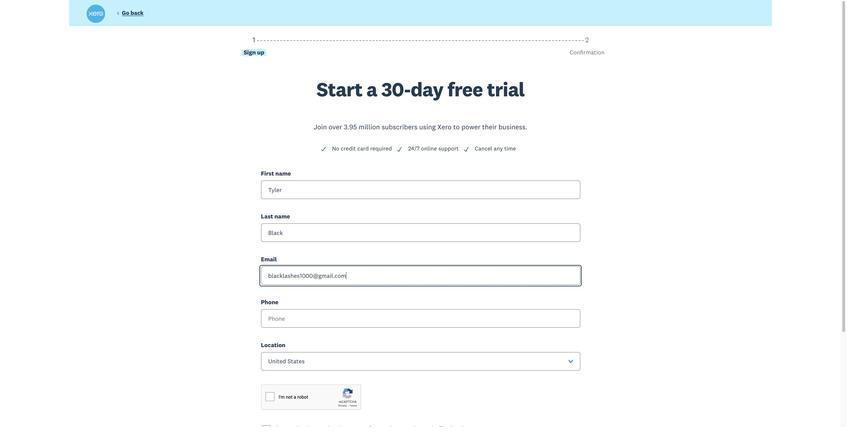 Task type: describe. For each thing, give the bounding box(es) containing it.
online
[[421, 145, 437, 153]]

sign up
[[244, 49, 265, 56]]

using
[[419, 123, 436, 132]]

start
[[317, 77, 363, 102]]

day
[[411, 77, 444, 102]]

Phone text field
[[261, 310, 581, 328]]

3.95
[[344, 123, 357, 132]]

first name
[[261, 170, 291, 178]]

time
[[505, 145, 516, 153]]

join over 3.95 million subscribers using xero to power their business.
[[314, 123, 528, 132]]

last
[[261, 213, 273, 221]]

join
[[314, 123, 327, 132]]

over
[[329, 123, 342, 132]]

name for first name
[[276, 170, 291, 178]]

free
[[448, 77, 483, 102]]

million
[[359, 123, 380, 132]]

first
[[261, 170, 274, 178]]

24/7 online support
[[408, 145, 459, 153]]

cancel any time
[[475, 145, 516, 153]]

location
[[261, 342, 286, 350]]

included image for no credit card required
[[321, 147, 327, 152]]

support
[[439, 145, 459, 153]]

go
[[122, 9, 129, 17]]

card
[[358, 145, 369, 153]]

xero homepage image
[[87, 5, 105, 23]]

steps group
[[87, 35, 754, 80]]

required
[[370, 145, 392, 153]]

united states
[[268, 358, 305, 366]]

email
[[261, 256, 277, 264]]

back
[[131, 9, 144, 17]]

go back button
[[117, 9, 144, 18]]

1
[[253, 35, 255, 44]]

confirmation
[[570, 49, 605, 56]]

2
[[586, 35, 589, 44]]

included image for cancel any time
[[464, 147, 469, 152]]



Task type: locate. For each thing, give the bounding box(es) containing it.
Email email field
[[261, 267, 581, 285]]

subscribers
[[382, 123, 418, 132]]

united
[[268, 358, 286, 366]]

name right first
[[276, 170, 291, 178]]

included image left no
[[321, 147, 327, 152]]

power
[[462, 123, 481, 132]]

cancel
[[475, 145, 493, 153]]

1 vertical spatial name
[[275, 213, 290, 221]]

business.
[[499, 123, 528, 132]]

to
[[454, 123, 460, 132]]

0 horizontal spatial included image
[[321, 147, 327, 152]]

any
[[494, 145, 503, 153]]

credit
[[341, 145, 356, 153]]

included image
[[321, 147, 327, 152], [464, 147, 469, 152]]

go back
[[122, 9, 144, 17]]

trial
[[487, 77, 525, 102]]

name
[[276, 170, 291, 178], [275, 213, 290, 221]]

sign
[[244, 49, 256, 56]]

xero
[[438, 123, 452, 132]]

phone
[[261, 299, 279, 307]]

1 horizontal spatial included image
[[464, 147, 469, 152]]

included image left cancel
[[464, 147, 469, 152]]

Last name text field
[[261, 224, 581, 242]]

30-
[[381, 77, 411, 102]]

a
[[367, 77, 377, 102]]

1 included image from the left
[[321, 147, 327, 152]]

2 included image from the left
[[464, 147, 469, 152]]

included image
[[397, 147, 403, 152]]

start a 30-day free trial
[[317, 77, 525, 102]]

name for last name
[[275, 213, 290, 221]]

up
[[257, 49, 265, 56]]

no
[[332, 145, 340, 153]]

their
[[482, 123, 497, 132]]

24/7
[[408, 145, 420, 153]]

0 vertical spatial name
[[276, 170, 291, 178]]

start a 30-day free trial region
[[87, 35, 754, 428]]

states
[[288, 358, 305, 366]]

First name text field
[[261, 181, 581, 199]]

last name
[[261, 213, 290, 221]]

no credit card required
[[332, 145, 392, 153]]

name right last
[[275, 213, 290, 221]]



Task type: vqa. For each thing, say whether or not it's contained in the screenshot.
The To
yes



